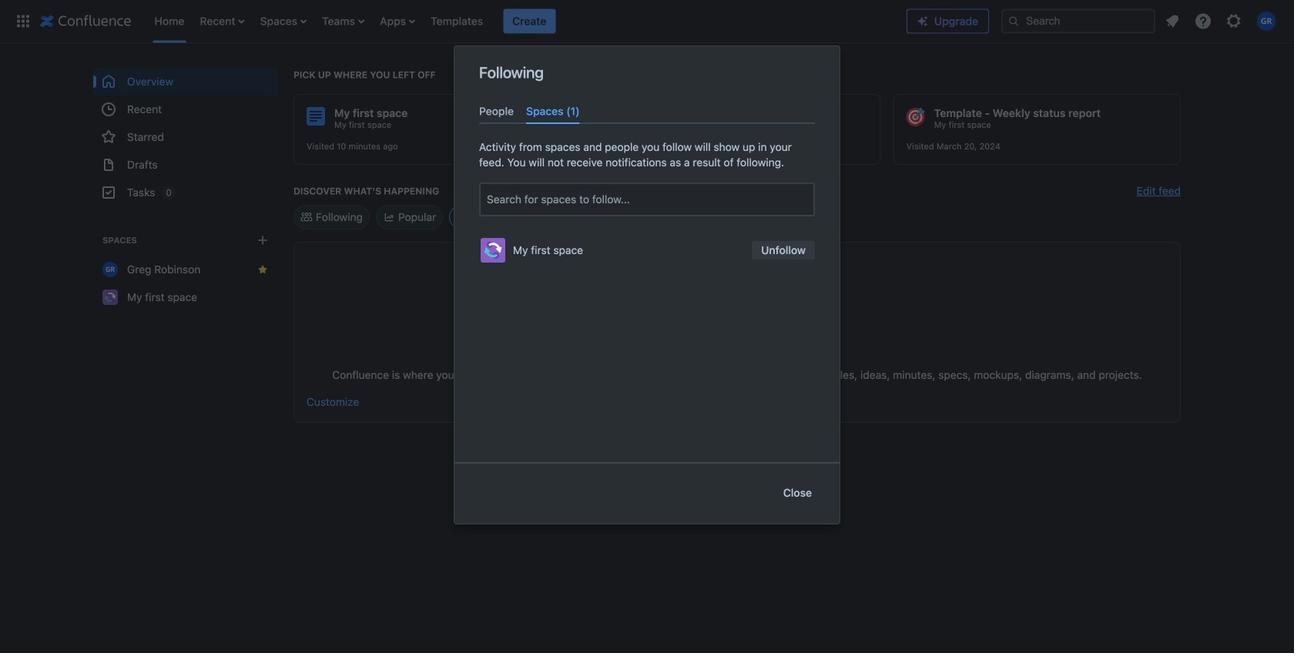 Task type: locate. For each thing, give the bounding box(es) containing it.
create a space image
[[253, 231, 272, 250]]

list item
[[195, 0, 249, 43], [317, 0, 369, 43], [503, 9, 556, 34]]

search image
[[1008, 15, 1020, 27]]

confluence image
[[40, 12, 131, 30], [40, 12, 131, 30]]

0 horizontal spatial list item
[[195, 0, 249, 43]]

1 horizontal spatial list item
[[317, 0, 369, 43]]

unstar this space image
[[257, 263, 269, 276]]

group
[[93, 68, 278, 206]]

None search field
[[1001, 9, 1155, 34]]

Search field
[[1001, 9, 1155, 34]]

2 horizontal spatial list item
[[503, 9, 556, 34]]

premium image
[[917, 15, 929, 27]]

tab list
[[473, 99, 821, 124]]

:dart: image
[[906, 108, 925, 126], [906, 108, 925, 126]]

list
[[147, 0, 907, 43], [1159, 7, 1285, 35]]

dialog
[[454, 46, 840, 524]]

banner
[[0, 0, 1294, 43]]

None text field
[[487, 192, 490, 207]]



Task type: describe. For each thing, give the bounding box(es) containing it.
0 horizontal spatial list
[[147, 0, 907, 43]]

1 horizontal spatial list
[[1159, 7, 1285, 35]]

:sunflower: image
[[606, 108, 625, 126]]

:sunflower: image
[[606, 108, 625, 126]]

list item inside global element
[[503, 9, 556, 34]]

settings icon image
[[1225, 12, 1243, 30]]

global element
[[9, 0, 907, 43]]



Task type: vqa. For each thing, say whether or not it's contained in the screenshot.
search by title "field"
no



